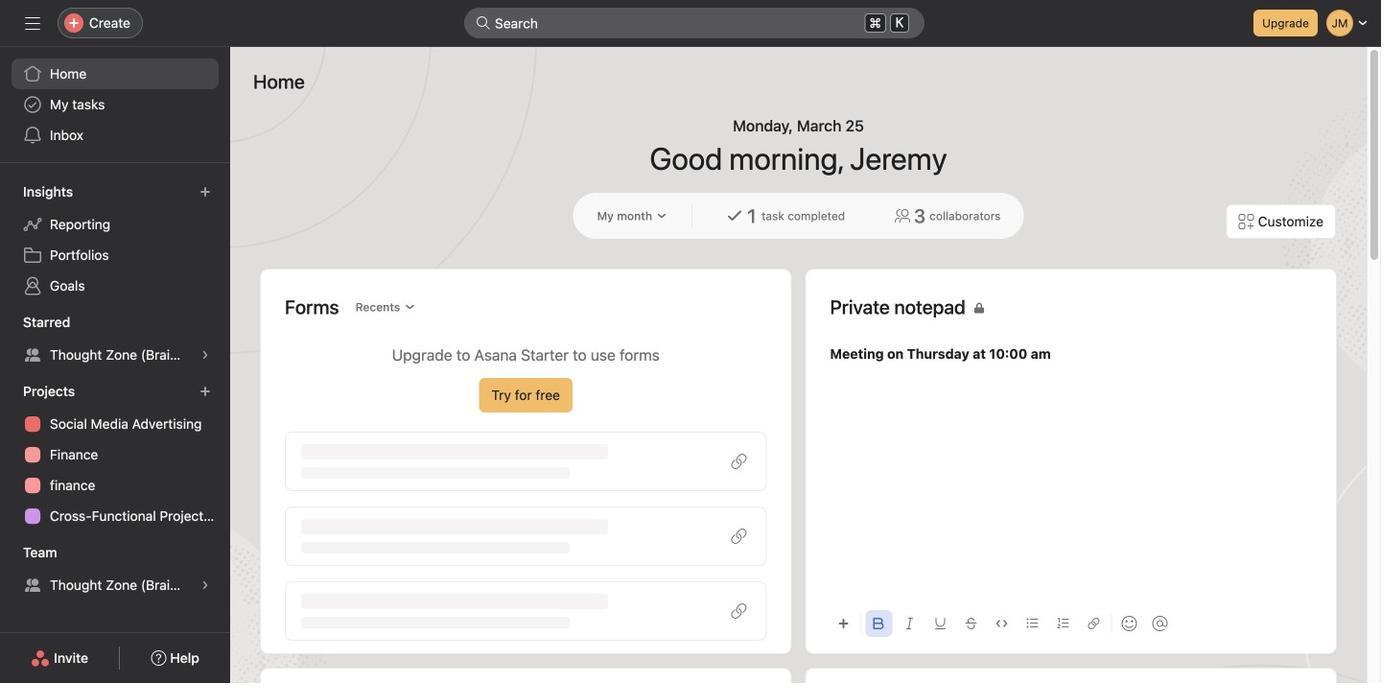 Task type: locate. For each thing, give the bounding box(es) containing it.
new project or portfolio image
[[200, 386, 211, 397]]

link image
[[1089, 618, 1100, 629]]

italics image
[[904, 618, 916, 629]]

bulleted list image
[[1027, 618, 1039, 629]]

None field
[[464, 8, 925, 38]]

see details, thought zone (brainstorm space) image inside teams element
[[200, 580, 211, 591]]

see details, thought zone (brainstorm space) image for teams element
[[200, 580, 211, 591]]

bold image
[[874, 618, 885, 629]]

toolbar
[[830, 602, 1313, 645]]

1 vertical spatial see details, thought zone (brainstorm space) image
[[200, 580, 211, 591]]

insights element
[[0, 175, 230, 305]]

2 see details, thought zone (brainstorm space) image from the top
[[200, 580, 211, 591]]

projects element
[[0, 374, 230, 535]]

global element
[[0, 47, 230, 162]]

see details, thought zone (brainstorm space) image for starred element
[[200, 349, 211, 361]]

underline image
[[935, 618, 947, 629]]

1 see details, thought zone (brainstorm space) image from the top
[[200, 349, 211, 361]]

starred element
[[0, 305, 230, 374]]

code image
[[996, 618, 1008, 629]]

teams element
[[0, 535, 230, 605]]

prominent image
[[476, 15, 491, 31]]

strikethrough image
[[966, 618, 977, 629]]

numbered list image
[[1058, 618, 1069, 629]]

see details, thought zone (brainstorm space) image
[[200, 349, 211, 361], [200, 580, 211, 591]]

see details, thought zone (brainstorm space) image inside starred element
[[200, 349, 211, 361]]

0 vertical spatial see details, thought zone (brainstorm space) image
[[200, 349, 211, 361]]



Task type: vqa. For each thing, say whether or not it's contained in the screenshot.
bottommost Cross-functional project plan link
no



Task type: describe. For each thing, give the bounding box(es) containing it.
hide sidebar image
[[25, 15, 40, 31]]

new insights image
[[200, 186, 211, 198]]

at mention image
[[1153, 616, 1168, 631]]

Search tasks, projects, and more text field
[[464, 8, 925, 38]]

insert an object image
[[838, 618, 850, 629]]

emoji image
[[1122, 616, 1138, 631]]



